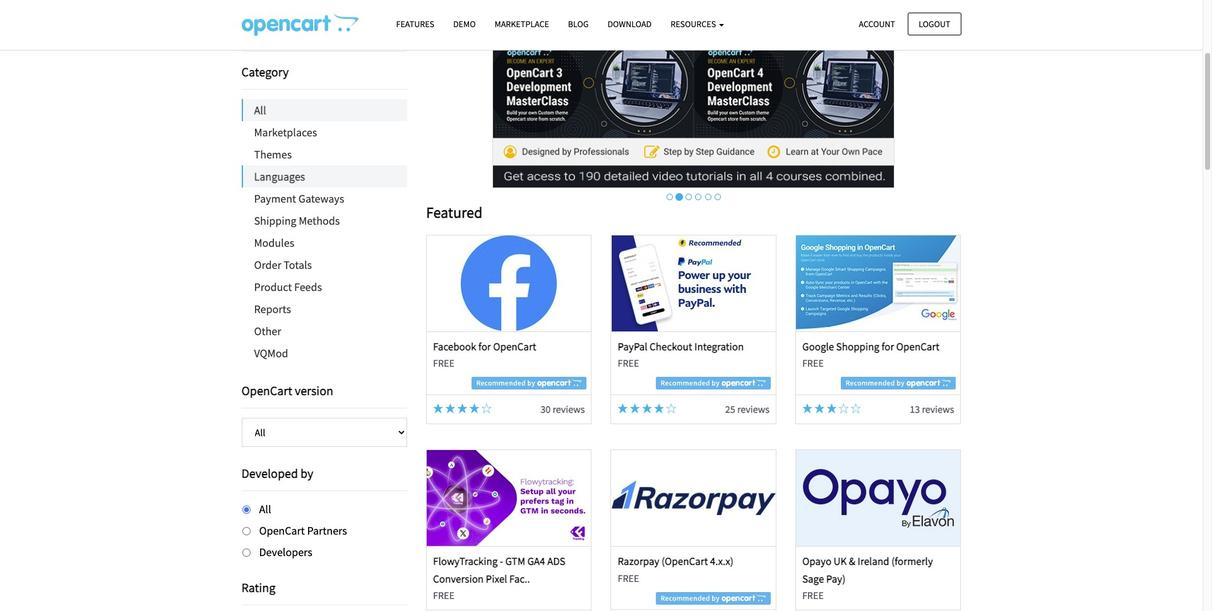 Task type: vqa. For each thing, say whether or not it's contained in the screenshot.
partners
yes



Task type: describe. For each thing, give the bounding box(es) containing it.
featured
[[426, 203, 483, 222]]

opencart partners
[[259, 523, 347, 538]]

developed
[[242, 465, 298, 481]]

modules link
[[242, 232, 407, 254]]

google shopping for opencart free
[[803, 340, 940, 369]]

features
[[396, 18, 434, 30]]

demo
[[453, 18, 476, 30]]

4 star light image from the left
[[618, 403, 628, 413]]

facebook
[[433, 340, 476, 353]]

languages link
[[243, 165, 407, 188]]

logout
[[919, 18, 951, 29]]

modules
[[254, 236, 294, 250]]

marketplaces link
[[242, 121, 407, 143]]

google shopping for opencart link
[[803, 340, 940, 353]]

vqmod link
[[242, 342, 407, 364]]

languages
[[254, 169, 305, 184]]

methods
[[299, 213, 340, 228]]

flowytracking
[[433, 555, 498, 569]]

shopping
[[836, 340, 880, 353]]

conversion
[[433, 572, 484, 586]]

google shopping for opencart image
[[796, 235, 961, 331]]

opencart inside facebook for opencart free
[[493, 340, 536, 353]]

5 star light image from the left
[[630, 403, 640, 413]]

star light o image for shopping
[[851, 403, 861, 413]]

star light o image for for
[[482, 403, 492, 413]]

ga4
[[527, 555, 545, 569]]

all inside all link
[[254, 103, 266, 117]]

opencart inside google shopping for opencart free
[[896, 340, 940, 353]]

gateways
[[299, 191, 344, 206]]

free inside opayo uk & ireland (formerly sage pay) free
[[803, 589, 824, 602]]

feeds
[[294, 280, 322, 294]]

opencart down the vqmod on the left of page
[[242, 383, 292, 398]]

reports
[[254, 302, 291, 316]]

integration
[[695, 340, 744, 353]]

developed by
[[242, 465, 313, 481]]

all link
[[243, 99, 407, 121]]

sage
[[803, 572, 824, 586]]

resources link
[[661, 13, 734, 35]]

paypal checkout integration image
[[612, 235, 776, 331]]

marketplace
[[495, 18, 549, 30]]

marketplace link
[[485, 13, 559, 35]]

(formerly
[[892, 555, 933, 569]]

free inside facebook for opencart free
[[433, 357, 455, 369]]

opencart extensions image
[[242, 13, 358, 36]]

payment gateways link
[[242, 188, 407, 210]]

opayo
[[803, 555, 832, 569]]

1 star light image from the left
[[433, 403, 443, 413]]

flowytracking - gtm ga4 ads conversion pixel fac.. link
[[433, 555, 566, 586]]

reviews for facebook for opencart
[[553, 403, 585, 415]]

for inside facebook for opencart free
[[479, 340, 491, 353]]

1 star light image from the left
[[445, 403, 455, 413]]

-
[[500, 555, 503, 569]]

paypal checkout integration free
[[618, 340, 744, 369]]

reviews for google shopping for opencart
[[922, 403, 954, 415]]

demo link
[[444, 13, 485, 35]]

2 star light image from the left
[[457, 403, 468, 413]]

razorpay (opencart 4.x.x) free
[[618, 555, 734, 584]]

30
[[541, 403, 551, 415]]

logout link
[[908, 12, 961, 35]]

free inside google shopping for opencart free
[[803, 357, 824, 369]]

shipping methods
[[254, 213, 340, 228]]

3 star light image from the left
[[803, 403, 813, 413]]

razorpay (opencart 4.x.x) image
[[612, 450, 776, 546]]

other
[[254, 324, 281, 338]]



Task type: locate. For each thing, give the bounding box(es) containing it.
facebook for opencart image
[[427, 235, 591, 331]]

paypal
[[618, 340, 648, 353]]

category
[[242, 64, 289, 80]]

4 star light image from the left
[[815, 403, 825, 413]]

3 star light image from the left
[[470, 403, 480, 413]]

2 horizontal spatial star light o image
[[851, 403, 861, 413]]

1 horizontal spatial for
[[882, 340, 894, 353]]

star light image down google
[[815, 403, 825, 413]]

opayo uk & ireland (formerly sage pay) link
[[803, 555, 933, 586]]

google
[[803, 340, 834, 353]]

account link
[[848, 12, 906, 35]]

shipping
[[254, 213, 297, 228]]

version
[[295, 383, 333, 398]]

opencart right facebook
[[493, 340, 536, 353]]

free inside paypal checkout integration free
[[618, 357, 639, 369]]

13
[[910, 403, 920, 415]]

all
[[254, 103, 266, 117], [259, 502, 271, 516]]

product feeds link
[[242, 276, 407, 298]]

free down the conversion
[[433, 589, 455, 602]]

0 horizontal spatial star light o image
[[482, 403, 492, 413]]

star light image
[[445, 403, 455, 413], [642, 403, 652, 413], [803, 403, 813, 413], [815, 403, 825, 413]]

30 reviews
[[541, 403, 585, 415]]

flowytracking - gtm ga4 ads conversion pixel fac.. free
[[433, 555, 566, 602]]

free down sage
[[803, 589, 824, 602]]

themes
[[254, 147, 292, 162]]

free
[[433, 357, 455, 369], [618, 357, 639, 369], [803, 357, 824, 369], [618, 572, 639, 584], [433, 589, 455, 602], [803, 589, 824, 602]]

1 horizontal spatial star light o image
[[839, 403, 849, 413]]

reviews right 25
[[737, 403, 770, 415]]

None radio
[[242, 506, 250, 514], [242, 548, 250, 557], [242, 506, 250, 514], [242, 548, 250, 557]]

opencart version
[[242, 383, 333, 398]]

totals
[[284, 258, 312, 272]]

paypal checkout integration link
[[618, 340, 744, 353]]

shipping methods link
[[242, 210, 407, 232]]

opencart right shopping
[[896, 340, 940, 353]]

reports link
[[242, 298, 407, 320]]

download link
[[598, 13, 661, 35]]

free down the razorpay
[[618, 572, 639, 584]]

order
[[254, 258, 281, 272]]

fac..
[[509, 572, 530, 586]]

by
[[301, 465, 313, 481]]

razorpay
[[618, 555, 660, 569]]

uk
[[834, 555, 847, 569]]

other link
[[242, 320, 407, 342]]

marketplaces
[[254, 125, 317, 140]]

2 for from the left
[[882, 340, 894, 353]]

opencart up developers
[[259, 523, 305, 538]]

1 horizontal spatial reviews
[[737, 403, 770, 415]]

1 vertical spatial all
[[259, 502, 271, 516]]

star light image down facebook
[[445, 403, 455, 413]]

razorpay (opencart 4.x.x) link
[[618, 555, 734, 569]]

(opencart
[[662, 555, 708, 569]]

for
[[479, 340, 491, 353], [882, 340, 894, 353]]

1 reviews from the left
[[553, 403, 585, 415]]

0 vertical spatial all
[[254, 103, 266, 117]]

25 reviews
[[725, 403, 770, 415]]

rating
[[242, 580, 275, 596]]

facebook for opencart link
[[433, 340, 536, 353]]

reviews for paypal checkout integration
[[737, 403, 770, 415]]

payment gateways
[[254, 191, 344, 206]]

vqmod
[[254, 346, 288, 361]]

features link
[[387, 13, 444, 35]]

opencart
[[493, 340, 536, 353], [896, 340, 940, 353], [242, 383, 292, 398], [259, 523, 305, 538]]

pay)
[[826, 572, 846, 586]]

partners
[[307, 523, 347, 538]]

3 reviews from the left
[[922, 403, 954, 415]]

opayo uk & ireland (formerly sage pay) free
[[803, 555, 933, 602]]

for right facebook
[[479, 340, 491, 353]]

download
[[608, 18, 652, 30]]

2 star light o image from the left
[[839, 403, 849, 413]]

star light image left star light o image
[[642, 403, 652, 413]]

7 star light image from the left
[[827, 403, 837, 413]]

free inside flowytracking - gtm ga4 ads conversion pixel fac.. free
[[433, 589, 455, 602]]

opayo uk & ireland (formerly sage pay) image
[[796, 450, 961, 546]]

payment
[[254, 191, 296, 206]]

1 star light o image from the left
[[482, 403, 492, 413]]

ads
[[547, 555, 566, 569]]

&
[[849, 555, 856, 569]]

3 star light o image from the left
[[851, 403, 861, 413]]

order totals
[[254, 258, 312, 272]]

reviews
[[553, 403, 585, 415], [737, 403, 770, 415], [922, 403, 954, 415]]

order totals link
[[242, 254, 407, 276]]

free down 'paypal' at the bottom of page
[[618, 357, 639, 369]]

product feeds
[[254, 280, 322, 294]]

blog
[[568, 18, 589, 30]]

reviews right '30'
[[553, 403, 585, 415]]

facebook for opencart free
[[433, 340, 536, 369]]

for right shopping
[[882, 340, 894, 353]]

star light image right 25 reviews
[[803, 403, 813, 413]]

free down google
[[803, 357, 824, 369]]

pixel
[[486, 572, 507, 586]]

4.x.x)
[[710, 555, 734, 569]]

reviews right the 13
[[922, 403, 954, 415]]

ireland
[[858, 555, 890, 569]]

free down facebook
[[433, 357, 455, 369]]

developers
[[259, 545, 312, 559]]

gtm
[[505, 555, 525, 569]]

flowytracking - gtm ga4 ads conversion pixel fac.. image
[[427, 450, 591, 546]]

star light o image
[[482, 403, 492, 413], [839, 403, 849, 413], [851, 403, 861, 413]]

0 horizontal spatial for
[[479, 340, 491, 353]]

all up marketplaces
[[254, 103, 266, 117]]

None radio
[[242, 527, 250, 535]]

2 reviews from the left
[[737, 403, 770, 415]]

None text field
[[242, 25, 407, 51]]

1 for from the left
[[479, 340, 491, 353]]

resources
[[671, 18, 718, 30]]

account
[[859, 18, 895, 29]]

0 horizontal spatial reviews
[[553, 403, 585, 415]]

product
[[254, 280, 292, 294]]

opencart development masterclass bundle image
[[493, 30, 895, 188]]

for inside google shopping for opencart free
[[882, 340, 894, 353]]

6 star light image from the left
[[654, 403, 664, 413]]

checkout
[[650, 340, 692, 353]]

free inside razorpay (opencart 4.x.x) free
[[618, 572, 639, 584]]

all down developed
[[259, 502, 271, 516]]

themes link
[[242, 143, 407, 165]]

star light o image
[[666, 403, 676, 413]]

2 star light image from the left
[[642, 403, 652, 413]]

13 reviews
[[910, 403, 954, 415]]

25
[[725, 403, 735, 415]]

blog link
[[559, 13, 598, 35]]

2 horizontal spatial reviews
[[922, 403, 954, 415]]

star light image
[[433, 403, 443, 413], [457, 403, 468, 413], [470, 403, 480, 413], [618, 403, 628, 413], [630, 403, 640, 413], [654, 403, 664, 413], [827, 403, 837, 413]]



